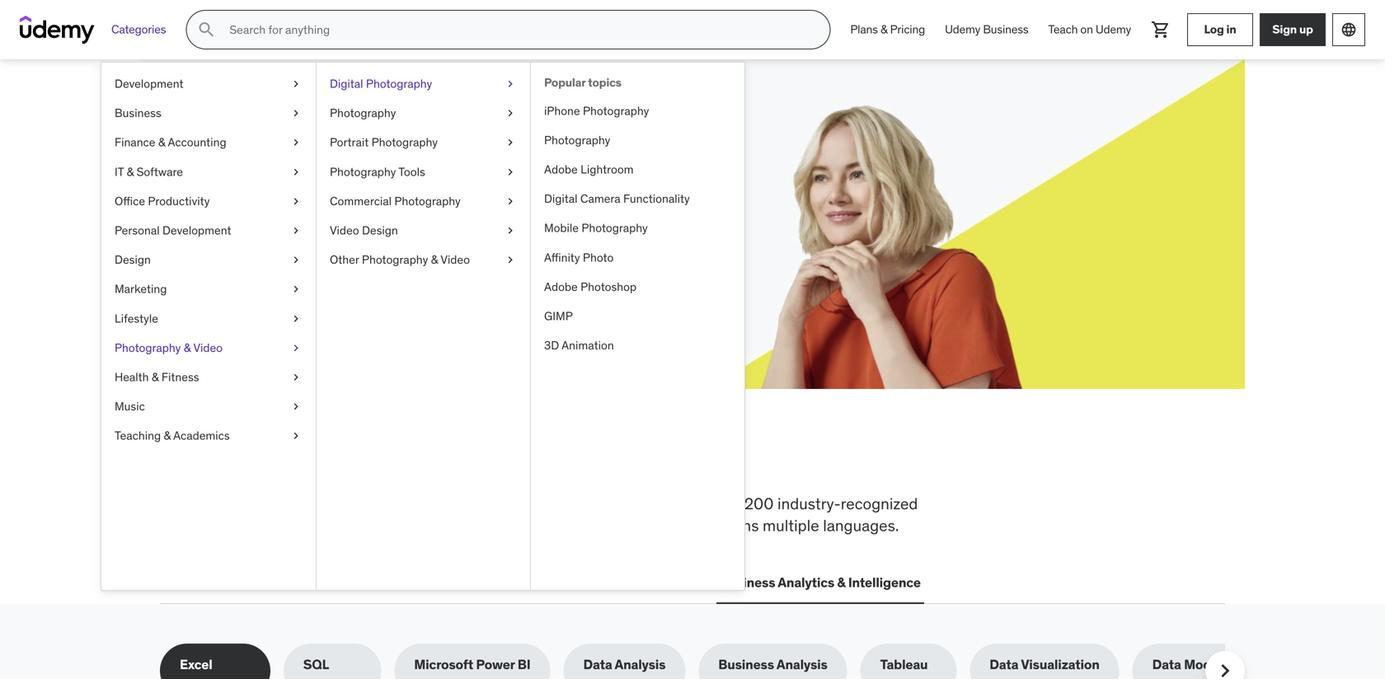 Task type: describe. For each thing, give the bounding box(es) containing it.
xsmall image for teaching & academics
[[290, 428, 303, 444]]

digital for digital photography
[[330, 76, 363, 91]]

3d
[[544, 338, 559, 353]]

with
[[351, 172, 376, 189]]

photography tools
[[330, 164, 425, 179]]

log in
[[1205, 22, 1237, 37]]

it & software link
[[101, 157, 316, 187]]

photography up adobe lightroom
[[544, 133, 611, 148]]

adobe photoshop
[[544, 279, 637, 294]]

web development button
[[160, 563, 280, 603]]

categories
[[111, 22, 166, 37]]

affinity photo
[[544, 250, 614, 265]]

industry-
[[778, 494, 841, 514]]

over
[[711, 494, 741, 514]]

portrait photography link
[[317, 128, 530, 157]]

& for software
[[127, 164, 134, 179]]

mobile photography link
[[531, 214, 745, 243]]

sign
[[1273, 22, 1297, 37]]

all
[[160, 440, 208, 483]]

intelligence
[[849, 575, 921, 591]]

affinity
[[544, 250, 580, 265]]

shopping cart with 0 items image
[[1151, 20, 1171, 40]]

photography up tools
[[372, 135, 438, 150]]

you
[[368, 440, 428, 483]]

adobe for adobe lightroom
[[544, 162, 578, 177]]

starting
[[435, 172, 483, 189]]

data for data analysis
[[584, 657, 612, 674]]

business analysis
[[719, 657, 828, 674]]

1 udemy from the left
[[945, 22, 981, 37]]

1 vertical spatial your
[[267, 172, 292, 189]]

3d animation link
[[531, 331, 745, 361]]

udemy business
[[945, 22, 1029, 37]]

certifications
[[310, 575, 394, 591]]

teaching & academics
[[115, 429, 230, 443]]

popular
[[544, 75, 586, 90]]

business analytics & intelligence
[[720, 575, 921, 591]]

professional
[[503, 516, 589, 536]]

data for data science
[[502, 575, 531, 591]]

it certifications button
[[293, 563, 397, 603]]

on
[[1081, 22, 1093, 37]]

sign up link
[[1260, 13, 1326, 46]]

office
[[115, 194, 145, 209]]

photography link for adobe lightroom
[[531, 126, 745, 155]]

other
[[330, 252, 359, 267]]

accounting
[[168, 135, 226, 150]]

submit search image
[[197, 20, 216, 40]]

excel
[[180, 657, 212, 674]]

affinity photo link
[[531, 243, 745, 272]]

adobe photoshop link
[[531, 272, 745, 302]]

business for business
[[115, 106, 161, 120]]

iphone photography link
[[531, 96, 745, 126]]

finance & accounting link
[[101, 128, 316, 157]]

photography & video
[[115, 341, 223, 355]]

photography up portrait
[[330, 106, 396, 120]]

digital camera functionality link
[[531, 184, 745, 214]]

bi
[[518, 657, 531, 674]]

xsmall image for photography & video
[[290, 340, 303, 356]]

gimp
[[544, 309, 573, 324]]

200
[[745, 494, 774, 514]]

finance
[[115, 135, 155, 150]]

adobe for adobe photoshop
[[544, 279, 578, 294]]

personal
[[115, 223, 160, 238]]

critical
[[226, 494, 273, 514]]

data for data visualization
[[990, 657, 1019, 674]]

photography tools link
[[317, 157, 530, 187]]

photography down video design link
[[362, 252, 428, 267]]

teach
[[1049, 22, 1078, 37]]

business for business analytics & intelligence
[[720, 575, 776, 591]]

for inside covering critical workplace skills to technical topics, including prep content for over 200 industry-recognized certifications, our catalog supports well-rounded professional development and spans multiple languages.
[[688, 494, 707, 514]]

design inside design link
[[115, 252, 151, 267]]

xsmall image for business
[[290, 105, 303, 121]]

topics
[[588, 75, 622, 90]]

plans & pricing link
[[841, 10, 935, 49]]

& for video
[[184, 341, 191, 355]]

sql
[[303, 657, 329, 674]]

languages.
[[823, 516, 899, 536]]

portrait
[[330, 135, 369, 150]]

1 vertical spatial in
[[519, 440, 551, 483]]

xsmall image for digital photography
[[504, 76, 517, 92]]

communication
[[602, 575, 700, 591]]

design inside video design link
[[362, 223, 398, 238]]

photography up commercial
[[330, 164, 396, 179]]

xsmall image for marketing
[[290, 281, 303, 298]]

health
[[115, 370, 149, 385]]

xsmall image for portrait photography
[[504, 135, 517, 151]]

adobe lightroom link
[[531, 155, 745, 184]]

& down video design link
[[431, 252, 438, 267]]

it for it & software
[[115, 164, 124, 179]]

teaching
[[115, 429, 161, 443]]

& for fitness
[[152, 370, 159, 385]]

personal development link
[[101, 216, 316, 245]]

xsmall image for other photography & video
[[504, 252, 517, 268]]

skills
[[219, 131, 293, 165]]

camera
[[581, 191, 621, 206]]

development for personal
[[162, 223, 231, 238]]

& for pricing
[[881, 22, 888, 37]]

health & fitness
[[115, 370, 199, 385]]

xsmall image for photography
[[504, 105, 517, 121]]

workplace
[[277, 494, 349, 514]]

functionality
[[624, 191, 690, 206]]

course.
[[389, 172, 432, 189]]

& for accounting
[[158, 135, 165, 150]]

covering
[[160, 494, 223, 514]]

0 horizontal spatial video
[[193, 341, 223, 355]]

photography down course. on the left top of the page
[[395, 194, 461, 209]]

xsmall image for photography tools
[[504, 164, 517, 180]]

Search for anything text field
[[226, 16, 810, 44]]

it for it certifications
[[296, 575, 307, 591]]

a
[[379, 172, 386, 189]]

including
[[527, 494, 591, 514]]

15.
[[339, 190, 355, 207]]

marketing link
[[101, 275, 316, 304]]

xsmall image for it & software
[[290, 164, 303, 180]]



Task type: vqa. For each thing, say whether or not it's contained in the screenshot.
you on the left bottom of the page
yes



Task type: locate. For each thing, give the bounding box(es) containing it.
design down the personal
[[115, 252, 151, 267]]

1 horizontal spatial video
[[330, 223, 359, 238]]

0 horizontal spatial photography link
[[317, 99, 530, 128]]

data modeling
[[1153, 657, 1242, 674]]

1 vertical spatial video
[[441, 252, 470, 267]]

photography link up future
[[317, 99, 530, 128]]

3d animation
[[544, 338, 614, 353]]

xsmall image inside marketing link
[[290, 281, 303, 298]]

1 horizontal spatial photography link
[[531, 126, 745, 155]]

expand
[[219, 172, 264, 189]]

0 vertical spatial design
[[362, 223, 398, 238]]

supports
[[341, 516, 403, 536]]

& right plans
[[881, 22, 888, 37]]

xsmall image inside the photography & video link
[[290, 340, 303, 356]]

rounded
[[441, 516, 499, 536]]

2 vertical spatial development
[[194, 575, 276, 591]]

design down commercial photography at top left
[[362, 223, 398, 238]]

design link
[[101, 245, 316, 275]]

catalog
[[285, 516, 337, 536]]

development inside button
[[194, 575, 276, 591]]

other photography & video
[[330, 252, 470, 267]]

data left science
[[502, 575, 531, 591]]

2 vertical spatial video
[[193, 341, 223, 355]]

your up through
[[267, 172, 292, 189]]

0 horizontal spatial analysis
[[615, 657, 666, 674]]

teach on udemy
[[1049, 22, 1132, 37]]

1 adobe from the top
[[544, 162, 578, 177]]

skills up "supports"
[[353, 494, 388, 514]]

it up office
[[115, 164, 124, 179]]

0 horizontal spatial digital
[[330, 76, 363, 91]]

0 horizontal spatial udemy
[[945, 22, 981, 37]]

xsmall image for design
[[290, 252, 303, 268]]

skills for your future expand your potential with a course. starting at just $12.99 through dec 15.
[[219, 131, 523, 207]]

leadership button
[[410, 563, 485, 603]]

$12.99
[[219, 190, 259, 207]]

development right 'web'
[[194, 575, 276, 591]]

business
[[983, 22, 1029, 37], [115, 106, 161, 120], [720, 575, 776, 591], [719, 657, 774, 674]]

and
[[688, 516, 714, 536]]

data right bi
[[584, 657, 612, 674]]

in right log
[[1227, 22, 1237, 37]]

0 horizontal spatial for
[[298, 131, 337, 165]]

to
[[391, 494, 406, 514]]

photography link for portrait photography
[[317, 99, 530, 128]]

tableau
[[881, 657, 928, 674]]

iphone
[[544, 103, 580, 118]]

xsmall image for finance & accounting
[[290, 135, 303, 151]]

categories button
[[101, 10, 176, 49]]

xsmall image for video design
[[504, 223, 517, 239]]

xsmall image for personal development
[[290, 223, 303, 239]]

1 horizontal spatial for
[[688, 494, 707, 514]]

0 vertical spatial development
[[115, 76, 184, 91]]

lightroom
[[581, 162, 634, 177]]

analysis for business analysis
[[777, 657, 828, 674]]

video down video design link
[[441, 252, 470, 267]]

next image
[[1212, 658, 1239, 680]]

& for academics
[[164, 429, 171, 443]]

xsmall image inside finance & accounting link
[[290, 135, 303, 151]]

visualization
[[1021, 657, 1100, 674]]

business for business analysis
[[719, 657, 774, 674]]

photography up portrait photography
[[366, 76, 432, 91]]

& up office
[[127, 164, 134, 179]]

topic filters element
[[160, 644, 1262, 680]]

xsmall image inside the business link
[[290, 105, 303, 121]]

music
[[115, 399, 145, 414]]

xsmall image inside lifestyle link
[[290, 311, 303, 327]]

for up potential
[[298, 131, 337, 165]]

0 horizontal spatial design
[[115, 252, 151, 267]]

xsmall image inside portrait photography link
[[504, 135, 517, 151]]

plans & pricing
[[851, 22, 925, 37]]

2 analysis from the left
[[777, 657, 828, 674]]

video design
[[330, 223, 398, 238]]

& inside "link"
[[127, 164, 134, 179]]

udemy image
[[20, 16, 95, 44]]

xsmall image inside music link
[[290, 399, 303, 415]]

digital for digital camera functionality
[[544, 191, 578, 206]]

commercial
[[330, 194, 392, 209]]

skills inside covering critical workplace skills to technical topics, including prep content for over 200 industry-recognized certifications, our catalog supports well-rounded professional development and spans multiple languages.
[[353, 494, 388, 514]]

all the skills you need in one place
[[160, 440, 709, 483]]

photography down digital camera functionality
[[582, 221, 648, 236]]

development down the office productivity link
[[162, 223, 231, 238]]

data left "modeling" on the right bottom of the page
[[1153, 657, 1182, 674]]

1 horizontal spatial in
[[1227, 22, 1237, 37]]

power
[[476, 657, 515, 674]]

academics
[[173, 429, 230, 443]]

1 horizontal spatial it
[[296, 575, 307, 591]]

1 vertical spatial development
[[162, 223, 231, 238]]

& right "finance"
[[158, 135, 165, 150]]

web
[[163, 575, 191, 591]]

1 vertical spatial adobe
[[544, 279, 578, 294]]

& up 'fitness'
[[184, 341, 191, 355]]

digital camera functionality
[[544, 191, 690, 206]]

plans
[[851, 22, 878, 37]]

0 vertical spatial digital
[[330, 76, 363, 91]]

photography up health & fitness
[[115, 341, 181, 355]]

1 vertical spatial skills
[[353, 494, 388, 514]]

xsmall image inside it & software "link"
[[290, 164, 303, 180]]

adobe left lightroom
[[544, 162, 578, 177]]

log
[[1205, 22, 1224, 37]]

teach on udemy link
[[1039, 10, 1142, 49]]

adobe down affinity at the left top
[[544, 279, 578, 294]]

0 vertical spatial video
[[330, 223, 359, 238]]

2 udemy from the left
[[1096, 22, 1132, 37]]

0 vertical spatial your
[[342, 131, 401, 165]]

gimp link
[[531, 302, 745, 331]]

xsmall image for lifestyle
[[290, 311, 303, 327]]

1 horizontal spatial digital
[[544, 191, 578, 206]]

recognized
[[841, 494, 918, 514]]

0 vertical spatial adobe
[[544, 162, 578, 177]]

mobile
[[544, 221, 579, 236]]

digital photography
[[330, 76, 432, 91]]

music link
[[101, 392, 316, 422]]

1 vertical spatial it
[[296, 575, 307, 591]]

microsoft power bi
[[414, 657, 531, 674]]

for up the and
[[688, 494, 707, 514]]

xsmall image for development
[[290, 76, 303, 92]]

xsmall image
[[290, 76, 303, 92], [504, 76, 517, 92], [290, 105, 303, 121], [504, 105, 517, 121], [290, 164, 303, 180], [504, 164, 517, 180], [504, 223, 517, 239], [290, 252, 303, 268], [290, 340, 303, 356], [290, 369, 303, 386], [290, 399, 303, 415], [290, 428, 303, 444]]

sign up
[[1273, 22, 1314, 37]]

technical
[[409, 494, 473, 514]]

your
[[342, 131, 401, 165], [267, 172, 292, 189]]

skills
[[273, 440, 362, 483], [353, 494, 388, 514]]

1 horizontal spatial analysis
[[777, 657, 828, 674]]

digital up portrait
[[330, 76, 363, 91]]

through
[[262, 190, 309, 207]]

development down categories dropdown button
[[115, 76, 184, 91]]

other photography & video link
[[317, 245, 530, 275]]

1 vertical spatial for
[[688, 494, 707, 514]]

certifications,
[[160, 516, 255, 536]]

lifestyle link
[[101, 304, 316, 333]]

microsoft
[[414, 657, 473, 674]]

xsmall image inside "health & fitness" link
[[290, 369, 303, 386]]

skills up workplace
[[273, 440, 362, 483]]

video up other
[[330, 223, 359, 238]]

xsmall image inside the office productivity link
[[290, 193, 303, 209]]

place
[[623, 440, 709, 483]]

science
[[533, 575, 582, 591]]

xsmall image inside design link
[[290, 252, 303, 268]]

data science button
[[498, 563, 586, 603]]

xsmall image inside photography tools link
[[504, 164, 517, 180]]

& right teaching
[[164, 429, 171, 443]]

video down lifestyle link
[[193, 341, 223, 355]]

health & fitness link
[[101, 363, 316, 392]]

1 horizontal spatial udemy
[[1096, 22, 1132, 37]]

personal development
[[115, 223, 231, 238]]

development for web
[[194, 575, 276, 591]]

it left certifications
[[296, 575, 307, 591]]

photography link up lightroom
[[531, 126, 745, 155]]

0 vertical spatial in
[[1227, 22, 1237, 37]]

in up including
[[519, 440, 551, 483]]

it
[[115, 164, 124, 179], [296, 575, 307, 591]]

data for data modeling
[[1153, 657, 1182, 674]]

business inside button
[[720, 575, 776, 591]]

1 vertical spatial design
[[115, 252, 151, 267]]

1 analysis from the left
[[615, 657, 666, 674]]

2 adobe from the top
[[544, 279, 578, 294]]

digital photography element
[[530, 63, 745, 591]]

1 horizontal spatial design
[[362, 223, 398, 238]]

digital up 'mobile'
[[544, 191, 578, 206]]

digital photography link
[[317, 69, 530, 99]]

xsmall image inside teaching & academics link
[[290, 428, 303, 444]]

multiple
[[763, 516, 820, 536]]

for
[[298, 131, 337, 165], [688, 494, 707, 514]]

2 horizontal spatial video
[[441, 252, 470, 267]]

udemy right pricing at top
[[945, 22, 981, 37]]

xsmall image inside commercial photography link
[[504, 193, 517, 209]]

xsmall image inside the development link
[[290, 76, 303, 92]]

data left visualization on the bottom of page
[[990, 657, 1019, 674]]

topics,
[[476, 494, 523, 514]]

design
[[362, 223, 398, 238], [115, 252, 151, 267]]

0 horizontal spatial it
[[115, 164, 124, 179]]

portrait photography
[[330, 135, 438, 150]]

0 horizontal spatial your
[[267, 172, 292, 189]]

& inside button
[[837, 575, 846, 591]]

photo
[[583, 250, 614, 265]]

udemy
[[945, 22, 981, 37], [1096, 22, 1132, 37]]

well-
[[407, 516, 441, 536]]

tools
[[399, 164, 425, 179]]

need
[[434, 440, 513, 483]]

data
[[502, 575, 531, 591], [584, 657, 612, 674], [990, 657, 1019, 674], [1153, 657, 1182, 674]]

xsmall image
[[290, 135, 303, 151], [504, 135, 517, 151], [290, 193, 303, 209], [504, 193, 517, 209], [290, 223, 303, 239], [504, 252, 517, 268], [290, 281, 303, 298], [290, 311, 303, 327]]

mobile photography
[[544, 221, 648, 236]]

& right analytics
[[837, 575, 846, 591]]

web development
[[163, 575, 276, 591]]

log in link
[[1188, 13, 1254, 46]]

0 vertical spatial it
[[115, 164, 124, 179]]

modeling
[[1184, 657, 1242, 674]]

business inside topic filters 'element'
[[719, 657, 774, 674]]

xsmall image for commercial photography
[[504, 193, 517, 209]]

xsmall image for music
[[290, 399, 303, 415]]

potential
[[295, 172, 348, 189]]

video design link
[[317, 216, 530, 245]]

office productivity link
[[101, 187, 316, 216]]

xsmall image inside other photography & video link
[[504, 252, 517, 268]]

xsmall image inside video design link
[[504, 223, 517, 239]]

& right 'health'
[[152, 370, 159, 385]]

xsmall image for office productivity
[[290, 193, 303, 209]]

leadership
[[414, 575, 482, 591]]

analysis for data analysis
[[615, 657, 666, 674]]

at
[[486, 172, 498, 189]]

xsmall image inside personal development link
[[290, 223, 303, 239]]

xsmall image for health & fitness
[[290, 369, 303, 386]]

development link
[[101, 69, 316, 99]]

1 horizontal spatial your
[[342, 131, 401, 165]]

udemy right the on
[[1096, 22, 1132, 37]]

communication button
[[599, 563, 703, 603]]

adobe lightroom
[[544, 162, 634, 177]]

your up with
[[342, 131, 401, 165]]

adobe
[[544, 162, 578, 177], [544, 279, 578, 294]]

one
[[558, 440, 617, 483]]

choose a language image
[[1341, 21, 1358, 38]]

0 horizontal spatial in
[[519, 440, 551, 483]]

data inside button
[[502, 575, 531, 591]]

1 vertical spatial digital
[[544, 191, 578, 206]]

0 vertical spatial for
[[298, 131, 337, 165]]

it inside "link"
[[115, 164, 124, 179]]

for inside skills for your future expand your potential with a course. starting at just $12.99 through dec 15.
[[298, 131, 337, 165]]

photography down topics
[[583, 103, 649, 118]]

it inside button
[[296, 575, 307, 591]]

video
[[330, 223, 359, 238], [441, 252, 470, 267], [193, 341, 223, 355]]

xsmall image inside digital photography link
[[504, 76, 517, 92]]

0 vertical spatial skills
[[273, 440, 362, 483]]



